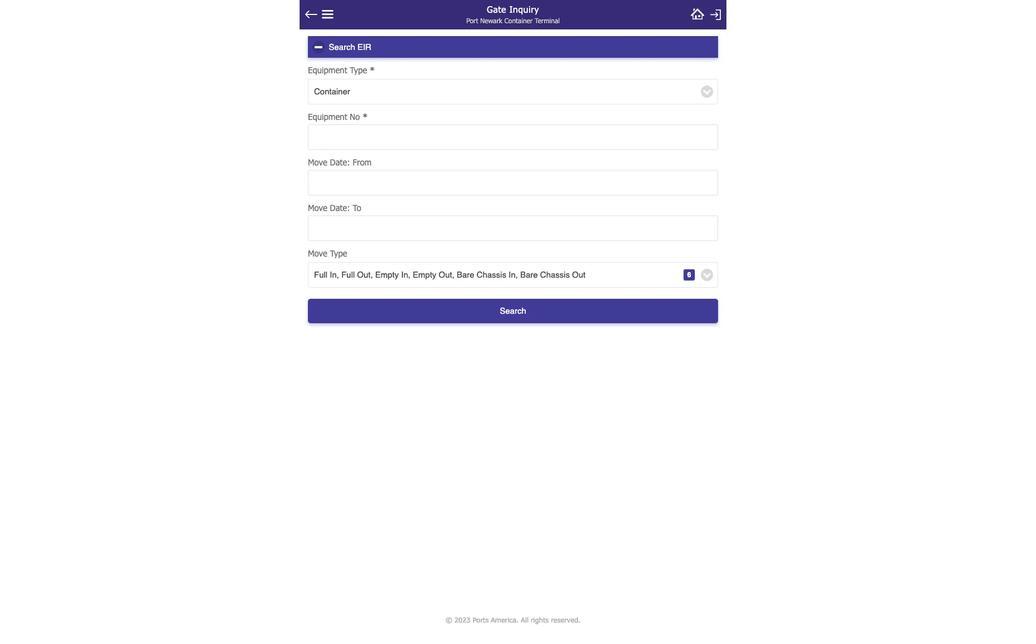 Task type: describe. For each thing, give the bounding box(es) containing it.
gate
[[487, 4, 506, 14]]

eir
[[358, 42, 371, 51]]

1 bare from the left
[[457, 270, 474, 280]]

move for move type
[[308, 248, 327, 258]]

date: for from
[[330, 157, 350, 167]]

out
[[572, 270, 586, 280]]

no
[[350, 112, 360, 122]]

move for move date: from
[[308, 157, 327, 167]]

equipment type *
[[308, 65, 375, 75]]

gate inquiry port newark container terminal
[[466, 4, 560, 24]]

gate inquiry heading
[[428, 0, 598, 17]]

newark
[[480, 17, 502, 24]]

© 2023 ports america. all rights reserved. footer
[[296, 613, 730, 628]]

from
[[353, 157, 372, 167]]

date: for to
[[330, 203, 350, 213]]

inquiry
[[509, 4, 539, 14]]

type for move
[[330, 248, 347, 258]]

terminal
[[535, 17, 560, 24]]

equipment no *
[[308, 112, 368, 122]]

2023
[[455, 616, 470, 625]]

search
[[329, 42, 355, 51]]

1 full from the left
[[314, 270, 328, 280]]

©
[[446, 616, 452, 625]]

move type
[[308, 248, 347, 258]]

container inside gate inquiry port newark container terminal
[[504, 17, 533, 24]]

1 chassis from the left
[[477, 270, 506, 280]]

2 in, from the left
[[401, 270, 410, 280]]

1 empty from the left
[[375, 270, 399, 280]]

2 empty from the left
[[413, 270, 436, 280]]



Task type: locate. For each thing, give the bounding box(es) containing it.
2 equipment from the top
[[308, 112, 347, 122]]

0 vertical spatial *
[[370, 65, 375, 75]]

search eir link
[[308, 36, 718, 58]]

2 horizontal spatial in,
[[509, 270, 518, 280]]

type
[[350, 65, 367, 75], [330, 248, 347, 258]]

2 chassis from the left
[[540, 270, 570, 280]]

0 horizontal spatial type
[[330, 248, 347, 258]]

1 horizontal spatial type
[[350, 65, 367, 75]]

full
[[314, 270, 328, 280], [341, 270, 355, 280]]

move for move date: to
[[308, 203, 327, 213]]

0 horizontal spatial in,
[[330, 270, 339, 280]]

type down move date: to
[[330, 248, 347, 258]]

move left to
[[308, 203, 327, 213]]

0 horizontal spatial full
[[314, 270, 328, 280]]

0 horizontal spatial *
[[363, 112, 368, 122]]

reserved.
[[551, 616, 581, 625]]

port
[[466, 17, 478, 24]]

move
[[308, 157, 327, 167], [308, 203, 327, 213], [308, 248, 327, 258]]

* for equipment type *
[[370, 65, 375, 75]]

0 vertical spatial type
[[350, 65, 367, 75]]

date: left to
[[330, 203, 350, 213]]

out,
[[357, 270, 373, 280], [439, 270, 454, 280]]

1 horizontal spatial *
[[370, 65, 375, 75]]

ports
[[473, 616, 489, 625]]

1 vertical spatial date:
[[330, 203, 350, 213]]

1 vertical spatial container
[[314, 87, 350, 96]]

full in, full out, empty in, empty out, bare chassis in, bare chassis out
[[314, 270, 586, 280]]

1 horizontal spatial bare
[[520, 270, 538, 280]]

move down move date: to
[[308, 248, 327, 258]]

move date: from
[[308, 157, 372, 167]]

*
[[370, 65, 375, 75], [363, 112, 368, 122]]

2 date: from the top
[[330, 203, 350, 213]]

equipment down the search
[[308, 65, 347, 75]]

1 horizontal spatial empty
[[413, 270, 436, 280]]

type down eir
[[350, 65, 367, 75]]

0 vertical spatial move
[[308, 157, 327, 167]]

container down inquiry
[[504, 17, 533, 24]]

america.
[[491, 616, 519, 625]]

1 horizontal spatial out,
[[439, 270, 454, 280]]

1 horizontal spatial full
[[341, 270, 355, 280]]

container down the equipment type *
[[314, 87, 350, 96]]

0 vertical spatial container
[[504, 17, 533, 24]]

0 horizontal spatial out,
[[357, 270, 373, 280]]

type for equipment
[[350, 65, 367, 75]]

date: left from
[[330, 157, 350, 167]]

2 move from the top
[[308, 203, 327, 213]]

2 out, from the left
[[439, 270, 454, 280]]

3 in, from the left
[[509, 270, 518, 280]]

equipment left no at the top left
[[308, 112, 347, 122]]

1 vertical spatial *
[[363, 112, 368, 122]]

1 date: from the top
[[330, 157, 350, 167]]

container
[[504, 17, 533, 24], [314, 87, 350, 96]]

move date: to
[[308, 203, 361, 213]]

search eir
[[329, 42, 371, 51]]

* down eir
[[370, 65, 375, 75]]

1 equipment from the top
[[308, 65, 347, 75]]

equipment
[[308, 65, 347, 75], [308, 112, 347, 122]]

* for equipment no *
[[363, 112, 368, 122]]

1 move from the top
[[308, 157, 327, 167]]

1 vertical spatial equipment
[[308, 112, 347, 122]]

None button
[[308, 299, 718, 324]]

* right no at the top left
[[363, 112, 368, 122]]

1 horizontal spatial chassis
[[540, 270, 570, 280]]

1 vertical spatial move
[[308, 203, 327, 213]]

0 horizontal spatial chassis
[[477, 270, 506, 280]]

0 vertical spatial date:
[[330, 157, 350, 167]]

1 horizontal spatial in,
[[401, 270, 410, 280]]

chassis
[[477, 270, 506, 280], [540, 270, 570, 280]]

1 horizontal spatial container
[[504, 17, 533, 24]]

empty
[[375, 270, 399, 280], [413, 270, 436, 280]]

equipment for equipment type *
[[308, 65, 347, 75]]

bare
[[457, 270, 474, 280], [520, 270, 538, 280]]

gate inquiry banner
[[300, 0, 727, 29]]

to
[[353, 203, 361, 213]]

in,
[[330, 270, 339, 280], [401, 270, 410, 280], [509, 270, 518, 280]]

equipment for equipment no *
[[308, 112, 347, 122]]

move left from
[[308, 157, 327, 167]]

0 horizontal spatial empty
[[375, 270, 399, 280]]

1 vertical spatial type
[[330, 248, 347, 258]]

© 2023 ports america. all rights reserved.
[[446, 616, 581, 625]]

3 move from the top
[[308, 248, 327, 258]]

6
[[687, 271, 691, 279]]

0 horizontal spatial container
[[314, 87, 350, 96]]

rights
[[531, 616, 549, 625]]

2 full from the left
[[341, 270, 355, 280]]

2 bare from the left
[[520, 270, 538, 280]]

1 in, from the left
[[330, 270, 339, 280]]

2 vertical spatial move
[[308, 248, 327, 258]]

0 vertical spatial equipment
[[308, 65, 347, 75]]

0 horizontal spatial bare
[[457, 270, 474, 280]]

all
[[521, 616, 529, 625]]

1 out, from the left
[[357, 270, 373, 280]]

date:
[[330, 157, 350, 167], [330, 203, 350, 213]]



Task type: vqa. For each thing, say whether or not it's contained in the screenshot.
2nd Empty from the left
yes



